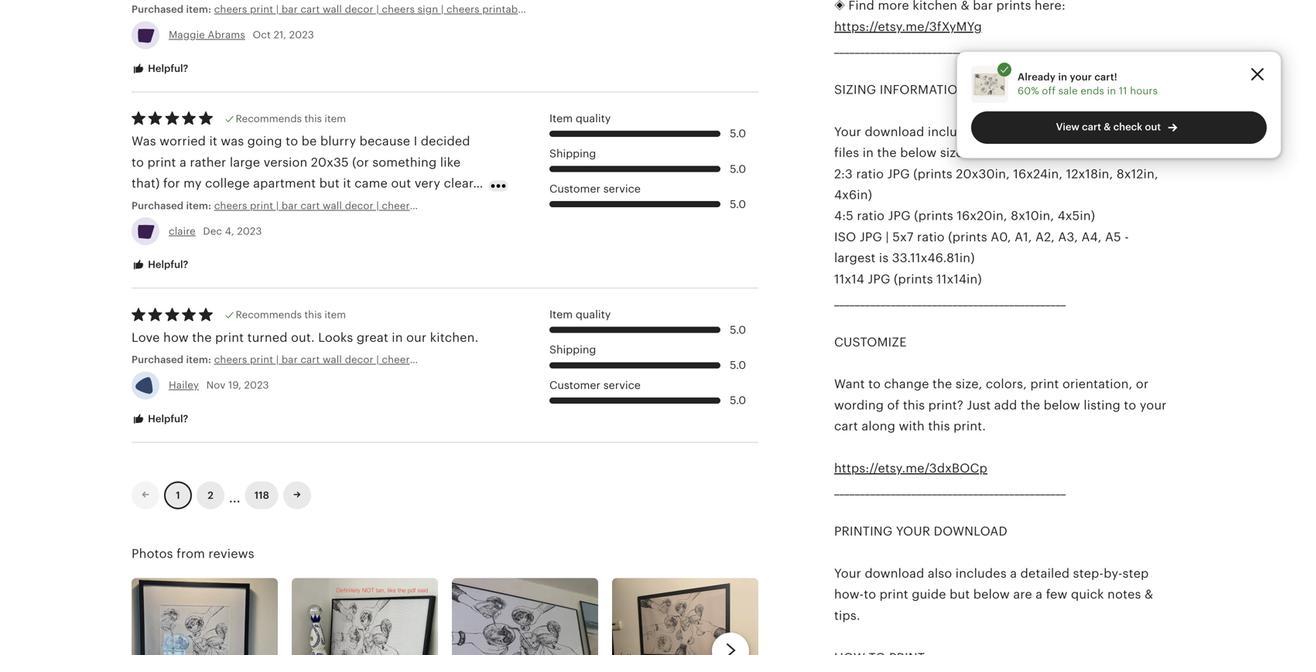 Task type: locate. For each thing, give the bounding box(es) containing it.
nov
[[206, 380, 226, 391]]

0 vertical spatial service
[[604, 183, 641, 195]]

helpful? down hailey
[[146, 413, 188, 425]]

purchased item: down for
[[132, 200, 214, 212]]

large
[[230, 156, 260, 169]]

bar up 21,
[[282, 4, 298, 15]]

12x18in,
[[1066, 167, 1113, 181]]

1 item: from the top
[[186, 4, 211, 15]]

apartment
[[253, 177, 316, 191]]

0 horizontal spatial art
[[552, 4, 565, 15]]

item up looks
[[325, 309, 346, 321]]

includes right also
[[956, 567, 1007, 581]]

0 vertical spatial helpful? button
[[120, 54, 200, 83]]

0 horizontal spatial wall
[[323, 4, 342, 15]]

1 horizontal spatial &
[[1145, 588, 1154, 602]]

ends
[[1081, 85, 1105, 97]]

1 horizontal spatial bar
[[573, 4, 590, 15]]

0 vertical spatial purchased item:
[[132, 200, 214, 212]]

2 vertical spatial item:
[[186, 354, 211, 366]]

2 horizontal spatial below
[[1044, 399, 1080, 413]]

1 horizontal spatial cheers
[[382, 4, 415, 15]]

1 vertical spatial item
[[550, 309, 573, 321]]

step-
[[1073, 567, 1104, 581]]

2 helpful? from the top
[[146, 259, 188, 271]]

a0,
[[991, 230, 1011, 244]]

1 purchased from the top
[[132, 4, 184, 15]]

1 link
[[164, 482, 192, 510]]

1 vertical spatial it
[[343, 177, 351, 191]]

1 horizontal spatial but
[[950, 588, 970, 602]]

1 horizontal spatial it
[[343, 177, 351, 191]]

the up print?
[[933, 378, 952, 391]]

2 service from the top
[[604, 379, 641, 392]]

0 vertical spatial _____________________________________________
[[834, 41, 1066, 55]]

1 vertical spatial includes
[[956, 567, 1007, 581]]

1 vertical spatial helpful? button
[[120, 251, 200, 280]]

want to change the size, colors, print orientation, or wording of this print? just add the below listing to your cart along with this print.
[[834, 378, 1167, 434]]

3 purchased from the top
[[132, 354, 184, 366]]

four
[[983, 125, 1007, 139]]

print.
[[954, 420, 986, 434]]

2 vertical spatial download
[[865, 567, 925, 581]]

1 horizontal spatial art
[[722, 4, 735, 15]]

below inside your download includes four high-resolution 300dpi files in the below sizes. 2:3 ratio jpg (prints 20x30in, 16x24in, 12x18in, 8x12in, 4x6in) 4:5 ratio jpg (prints 16x20in, 8x10in, 4x5in) iso jpg | 5x7 ratio (prints a0, a1, a2, a3, a4, a5 - largest is 33.11x46.81in) 11x14 jpg (prints 11x14in) _____________________________________________
[[900, 146, 937, 160]]

complemented
[[279, 198, 371, 212]]

recommends this item up out.
[[236, 309, 346, 321]]

wall left decor
[[323, 4, 342, 15]]

2 horizontal spatial bar
[[681, 4, 697, 15]]

in right files
[[863, 146, 874, 160]]

art right printable
[[552, 4, 565, 15]]

cart right the view
[[1082, 121, 1102, 133]]

item up blurry
[[325, 113, 346, 125]]

but inside your download also includes a detailed step-by-step how-to print guide but below are a few quick notes & tips.
[[950, 588, 970, 602]]

_____________________________________________
[[834, 41, 1066, 55], [834, 293, 1066, 307], [834, 483, 1066, 497]]

below left sizes.
[[900, 146, 937, 160]]

1 purchased item: from the top
[[132, 200, 214, 212]]

_____________________________________________ down the 11x14in)
[[834, 293, 1066, 307]]

was worried it was going to be blurry because i decided to print a rather large version 20x35 (or something like that) for my college apartment but it came out very clear. the guy at staples even complemented it.
[[132, 134, 477, 212]]

purchased for claire dec 4, 2023
[[132, 200, 184, 212]]

1 vertical spatial ratio
[[857, 209, 885, 223]]

item quality for hailey nov 19, 2023
[[550, 309, 611, 321]]

2 item quality from the top
[[550, 309, 611, 321]]

in for love how the print turned out. looks great in our kitchen.
[[392, 331, 403, 345]]

2 link
[[197, 482, 224, 510]]

service
[[604, 183, 641, 195], [604, 379, 641, 392]]

1 recommends this item from the top
[[236, 113, 346, 125]]

purchased item: down how
[[132, 354, 214, 366]]

0 vertical spatial item:
[[186, 4, 211, 15]]

view cart & check out
[[1056, 121, 1161, 133]]

purchased down the love
[[132, 354, 184, 366]]

jpg up the is
[[860, 230, 883, 244]]

2
[[208, 490, 213, 501]]

0 vertical spatial purchased
[[132, 4, 184, 15]]

1 item from the top
[[325, 113, 346, 125]]

was
[[221, 134, 244, 148]]

recommends this item up be
[[236, 113, 346, 125]]

your down the or
[[1140, 399, 1167, 413]]

item for hailey nov 19, 2023
[[550, 309, 573, 321]]

includes inside your download includes four high-resolution 300dpi files in the below sizes. 2:3 ratio jpg (prints 20x30in, 16x24in, 12x18in, 8x12in, 4x6in) 4:5 ratio jpg (prints 16x20in, 8x10in, 4x5in) iso jpg | 5x7 ratio (prints a0, a1, a2, a3, a4, a5 - largest is 33.11x46.81in) 11x14 jpg (prints 11x14in) _____________________________________________
[[928, 125, 979, 139]]

love
[[132, 331, 160, 345]]

your
[[896, 525, 931, 539]]

your download includes four high-resolution 300dpi files in the below sizes. 2:3 ratio jpg (prints 20x30in, 16x24in, 12x18in, 8x12in, 4x6in) 4:5 ratio jpg (prints 16x20in, 8x10in, 4x5in) iso jpg | 5x7 ratio (prints a0, a1, a2, a3, a4, a5 - largest is 33.11x46.81in) 11x14 jpg (prints 11x14in) _____________________________________________
[[834, 125, 1159, 307]]

1 vertical spatial _____________________________________________
[[834, 293, 1066, 307]]

0 vertical spatial helpful?
[[146, 63, 188, 74]]

check
[[1114, 121, 1143, 133]]

| up 21,
[[276, 4, 279, 15]]

0 vertical spatial download
[[777, 4, 826, 15]]

2 customer from the top
[[550, 379, 601, 392]]

2 vertical spatial below
[[974, 588, 1010, 602]]

cheers right sign
[[447, 4, 480, 15]]

2 purchased from the top
[[132, 200, 184, 212]]

great
[[357, 331, 388, 345]]

2 vertical spatial purchased
[[132, 354, 184, 366]]

your up files
[[834, 125, 862, 139]]

below
[[900, 146, 937, 160], [1044, 399, 1080, 413], [974, 588, 1010, 602]]

but inside was worried it was going to be blurry because i decided to print a rather large version 20x35 (or something like that) for my college apartment but it came out very clear. the guy at staples even complemented it.
[[319, 177, 340, 191]]

1 vertical spatial item
[[325, 309, 346, 321]]

11x14in)
[[937, 272, 982, 286]]

1 vertical spatial your
[[834, 567, 862, 581]]

2023 right 19,
[[244, 380, 269, 391]]

0 vertical spatial item
[[325, 113, 346, 125]]

3 helpful? button from the top
[[120, 405, 200, 434]]

purchased up maggie
[[132, 4, 184, 15]]

0 horizontal spatial cheers
[[214, 4, 247, 15]]

…
[[229, 484, 241, 507]]

0 horizontal spatial below
[[900, 146, 937, 160]]

2 helpful? button from the top
[[120, 251, 200, 280]]

rather
[[190, 156, 226, 169]]

| right decor
[[376, 4, 379, 15]]

in inside your download includes four high-resolution 300dpi files in the below sizes. 2:3 ratio jpg (prints 20x30in, 16x24in, 12x18in, 8x12in, 4x6in) 4:5 ratio jpg (prints 16x20in, 8x10in, 4x5in) iso jpg | 5x7 ratio (prints a0, a1, a2, a3, a4, a5 - largest is 33.11x46.81in) 11x14 jpg (prints 11x14in) _____________________________________________
[[863, 146, 874, 160]]

to inside your download also includes a detailed step-by-step how-to print guide but below are a few quick notes & tips.
[[864, 588, 876, 602]]

0 vertical spatial recommends this item
[[236, 113, 346, 125]]

sign
[[418, 4, 438, 15]]

ratio up 33.11x46.81in)
[[917, 230, 945, 244]]

shipping for hailey nov 19, 2023
[[550, 344, 596, 356]]

0 vertical spatial recommends
[[236, 113, 302, 125]]

_____________________________________________ inside your download includes four high-resolution 300dpi files in the below sizes. 2:3 ratio jpg (prints 20x30in, 16x24in, 12x18in, 8x12in, 4x6in) 4:5 ratio jpg (prints 16x20in, 8x10in, 4x5in) iso jpg | 5x7 ratio (prints a0, a1, a2, a3, a4, a5 - largest is 33.11x46.81in) 11x14 jpg (prints 11x14in) _____________________________________________
[[834, 293, 1066, 307]]

clear.
[[444, 177, 477, 191]]

21,
[[274, 29, 286, 41]]

1 customer from the top
[[550, 183, 601, 195]]

it
[[209, 134, 217, 148], [343, 177, 351, 191]]

recommends
[[236, 113, 302, 125], [236, 309, 302, 321]]

your up ends
[[1070, 71, 1092, 83]]

0 horizontal spatial but
[[319, 177, 340, 191]]

purchased for hailey nov 19, 2023
[[132, 354, 184, 366]]

3 helpful? from the top
[[146, 413, 188, 425]]

1 vertical spatial download
[[865, 125, 925, 139]]

my
[[184, 177, 202, 191]]

detailed
[[1021, 567, 1070, 581]]

wall right printable
[[529, 4, 549, 15]]

bar right 'accessories'
[[681, 4, 697, 15]]

2 vertical spatial 2023
[[244, 380, 269, 391]]

1 horizontal spatial below
[[974, 588, 1010, 602]]

it left was
[[209, 134, 217, 148]]

because
[[360, 134, 410, 148]]

1 vertical spatial but
[[950, 588, 970, 602]]

0 vertical spatial out
[[1145, 121, 1161, 133]]

a right are
[[1036, 588, 1043, 602]]

customer service for claire dec 4, 2023
[[550, 183, 641, 195]]

1 vertical spatial out
[[391, 177, 411, 191]]

1 vertical spatial purchased item:
[[132, 354, 214, 366]]

ratio right the 4:5
[[857, 209, 885, 223]]

0 horizontal spatial your
[[1070, 71, 1092, 83]]

helpful? down maggie
[[146, 63, 188, 74]]

going
[[247, 134, 282, 148]]

(prints
[[914, 167, 953, 181], [914, 209, 954, 223], [948, 230, 988, 244], [894, 272, 933, 286]]

your inside your download also includes a detailed step-by-step how-to print guide but below are a few quick notes & tips.
[[834, 567, 862, 581]]

shipping for claire dec 4, 2023
[[550, 147, 596, 160]]

jpg right the 2:3 at the top right
[[887, 167, 910, 181]]

0 vertical spatial item
[[550, 112, 573, 125]]

2 recommends from the top
[[236, 309, 302, 321]]

purchased down that)
[[132, 200, 184, 212]]

1 vertical spatial shipping
[[550, 344, 596, 356]]

in left 11
[[1107, 85, 1116, 97]]

0 vertical spatial your
[[1070, 71, 1092, 83]]

in for already in your cart! 60% off sale ends in 11 hours
[[1107, 85, 1116, 97]]

0 vertical spatial includes
[[928, 125, 979, 139]]

to
[[286, 134, 298, 148], [132, 156, 144, 169], [869, 378, 881, 391], [1124, 399, 1137, 413], [864, 588, 876, 602]]

2 quality from the top
[[576, 309, 611, 321]]

& right 'notes'
[[1145, 588, 1154, 602]]

purchased
[[132, 4, 184, 15], [132, 200, 184, 212], [132, 354, 184, 366]]

print inside want to change the size, colors, print orientation, or wording of this print? just add the below listing to your cart along with this print.
[[1031, 378, 1059, 391]]

| inside your download includes four high-resolution 300dpi files in the below sizes. 2:3 ratio jpg (prints 20x30in, 16x24in, 12x18in, 8x12in, 4x6in) 4:5 ratio jpg (prints 16x20in, 8x10in, 4x5in) iso jpg | 5x7 ratio (prints a0, a1, a2, a3, a4, a5 - largest is 33.11x46.81in) 11x14 jpg (prints 11x14in) _____________________________________________
[[886, 230, 889, 244]]

print inside your download also includes a detailed step-by-step how-to print guide but below are a few quick notes & tips.
[[880, 588, 909, 602]]

recommends this item
[[236, 113, 346, 125], [236, 309, 346, 321]]

how
[[163, 331, 189, 345]]

your for your download includes four high-resolution 300dpi files in the below sizes. 2:3 ratio jpg (prints 20x30in, 16x24in, 12x18in, 8x12in, 4x6in) 4:5 ratio jpg (prints 16x20in, 8x10in, 4x5in) iso jpg | 5x7 ratio (prints a0, a1, a2, a3, a4, a5 - largest is 33.11x46.81in) 11x14 jpg (prints 11x14in) _____________________________________________
[[834, 125, 862, 139]]

1 vertical spatial below
[[1044, 399, 1080, 413]]

20x35
[[311, 156, 349, 169]]

customer
[[550, 183, 601, 195], [550, 379, 601, 392]]

& left check
[[1104, 121, 1111, 133]]

1 vertical spatial recommends
[[236, 309, 302, 321]]

decided
[[421, 134, 470, 148]]

0 vertical spatial &
[[1104, 121, 1111, 133]]

1 item from the top
[[550, 112, 573, 125]]

helpful?
[[146, 63, 188, 74], [146, 259, 188, 271], [146, 413, 188, 425]]

3 item: from the top
[[186, 354, 211, 366]]

in left "our"
[[392, 331, 403, 345]]

1 vertical spatial a
[[1010, 567, 1017, 581]]

2 vertical spatial _____________________________________________
[[834, 483, 1066, 497]]

1 vertical spatial purchased
[[132, 200, 184, 212]]

0 vertical spatial item quality
[[550, 112, 611, 125]]

sale
[[1059, 85, 1078, 97]]

1 horizontal spatial out
[[1145, 121, 1161, 133]]

11x14
[[834, 272, 865, 286]]

this up be
[[304, 113, 322, 125]]

for
[[163, 177, 180, 191]]

0 vertical spatial but
[[319, 177, 340, 191]]

2023 right 21,
[[289, 29, 314, 41]]

1 vertical spatial quality
[[576, 309, 611, 321]]

but down also
[[950, 588, 970, 602]]

this
[[304, 113, 322, 125], [304, 309, 322, 321], [903, 399, 925, 413], [928, 420, 950, 434]]

item: down my
[[186, 200, 211, 212]]

item:
[[186, 4, 211, 15], [186, 200, 211, 212], [186, 354, 211, 366]]

turned
[[247, 331, 288, 345]]

helpful? button for hailey
[[120, 405, 200, 434]]

0 vertical spatial a
[[180, 156, 187, 169]]

shipping
[[550, 147, 596, 160], [550, 344, 596, 356]]

2 shipping from the top
[[550, 344, 596, 356]]

2 item from the top
[[550, 309, 573, 321]]

1 helpful? from the top
[[146, 63, 188, 74]]

0 vertical spatial ratio
[[856, 167, 884, 181]]

60%
[[1018, 85, 1039, 97]]

3 cheers from the left
[[447, 4, 480, 15]]

3 bar from the left
[[681, 4, 697, 15]]

the right files
[[877, 146, 897, 160]]

item: up hailey
[[186, 354, 211, 366]]

this down print?
[[928, 420, 950, 434]]

printing
[[834, 525, 893, 539]]

a1,
[[1015, 230, 1032, 244]]

0 horizontal spatial a
[[180, 156, 187, 169]]

1 _____________________________________________ from the top
[[834, 41, 1066, 55]]

(prints down sizes.
[[914, 167, 953, 181]]

by-
[[1104, 567, 1123, 581]]

1 item quality from the top
[[550, 112, 611, 125]]

item
[[550, 112, 573, 125], [550, 309, 573, 321]]

print right colors,
[[1031, 378, 1059, 391]]

1 vertical spatial service
[[604, 379, 641, 392]]

item quality for claire dec 4, 2023
[[550, 112, 611, 125]]

below left listing
[[1044, 399, 1080, 413]]

1 recommends from the top
[[236, 113, 302, 125]]

your up 'how-'
[[834, 567, 862, 581]]

maggie abrams link
[[169, 29, 245, 41]]

print
[[250, 4, 273, 15], [147, 156, 176, 169], [215, 331, 244, 345], [1031, 378, 1059, 391], [880, 588, 909, 602]]

our
[[406, 331, 427, 345]]

item: up maggie abrams link
[[186, 4, 211, 15]]

purchased item:
[[132, 200, 214, 212], [132, 354, 214, 366]]

customer service for hailey nov 19, 2023
[[550, 379, 641, 392]]

1 vertical spatial customer
[[550, 379, 601, 392]]

2 art from the left
[[722, 4, 735, 15]]

print left guide on the right bottom of page
[[880, 588, 909, 602]]

_____________________________________________ down 'https://etsy.me/3dxbocp' link
[[834, 483, 1066, 497]]

download right the digital
[[777, 4, 826, 15]]

sizing
[[834, 83, 877, 97]]

art left the digital
[[722, 4, 735, 15]]

bar left 'accessories'
[[573, 4, 590, 15]]

2 recommends this item from the top
[[236, 309, 346, 321]]

1 service from the top
[[604, 183, 641, 195]]

helpful? button down hailey link
[[120, 405, 200, 434]]

recommends up turned
[[236, 309, 302, 321]]

2 horizontal spatial cheers
[[447, 4, 480, 15]]

out inside was worried it was going to be blurry because i decided to print a rather large version 20x35 (or something like that) for my college apartment but it came out very clear. the guy at staples even complemented it.
[[391, 177, 411, 191]]

just
[[967, 399, 991, 413]]

item: for claire
[[186, 200, 211, 212]]

decor
[[345, 4, 374, 15]]

helpful? down the claire
[[146, 259, 188, 271]]

print left turned
[[215, 331, 244, 345]]

_____________________________________________ down https://etsy.me/3fxymyg
[[834, 41, 1066, 55]]

also
[[928, 567, 952, 581]]

out down something
[[391, 177, 411, 191]]

customer service
[[550, 183, 641, 195], [550, 379, 641, 392]]

1 quality from the top
[[576, 112, 611, 125]]

0 vertical spatial customer service
[[550, 183, 641, 195]]

| left 5x7
[[886, 230, 889, 244]]

helpful? button
[[120, 54, 200, 83], [120, 251, 200, 280], [120, 405, 200, 434]]

0 horizontal spatial bar
[[282, 4, 298, 15]]

to left guide on the right bottom of page
[[864, 588, 876, 602]]

a down worried
[[180, 156, 187, 169]]

0 vertical spatial quality
[[576, 112, 611, 125]]

2 _____________________________________________ from the top
[[834, 293, 1066, 307]]

2 vertical spatial helpful?
[[146, 413, 188, 425]]

2 item: from the top
[[186, 200, 211, 212]]

(or
[[352, 156, 369, 169]]

print inside was worried it was going to be blurry because i decided to print a rather large version 20x35 (or something like that) for my college apartment but it came out very clear. the guy at staples even complemented it.
[[147, 156, 176, 169]]

cheers up the abrams
[[214, 4, 247, 15]]

the right how
[[192, 331, 212, 345]]

1 vertical spatial customer service
[[550, 379, 641, 392]]

2 item from the top
[[325, 309, 346, 321]]

1 vertical spatial item:
[[186, 200, 211, 212]]

in for your download includes four high-resolution 300dpi files in the below sizes. 2:3 ratio jpg (prints 20x30in, 16x24in, 12x18in, 8x12in, 4x6in) 4:5 ratio jpg (prints 16x20in, 8x10in, 4x5in) iso jpg | 5x7 ratio (prints a0, a1, a2, a3, a4, a5 - largest is 33.11x46.81in) 11x14 jpg (prints 11x14in) _____________________________________________
[[863, 146, 874, 160]]

customer for claire dec 4, 2023
[[550, 183, 601, 195]]

2023 right 4,
[[237, 226, 262, 237]]

cheers left sign
[[382, 4, 415, 15]]

1 shipping from the top
[[550, 147, 596, 160]]

2 purchased item: from the top
[[132, 354, 214, 366]]

1 vertical spatial 2023
[[237, 226, 262, 237]]

view
[[1056, 121, 1080, 133]]

1 customer service from the top
[[550, 183, 641, 195]]

includes inside your download also includes a detailed step-by-step how-to print guide but below are a few quick notes & tips.
[[956, 567, 1007, 581]]

helpful? button down the claire
[[120, 251, 200, 280]]

ratio right the 2:3 at the top right
[[856, 167, 884, 181]]

1 your from the top
[[834, 125, 862, 139]]

0 vertical spatial your
[[834, 125, 862, 139]]

quality for nov 19, 2023
[[576, 309, 611, 321]]

your for your download also includes a detailed step-by-step how-to print guide but below are a few quick notes & tips.
[[834, 567, 862, 581]]

wall
[[323, 4, 342, 15], [529, 4, 549, 15]]

3 _____________________________________________ from the top
[[834, 483, 1066, 497]]

print up for
[[147, 156, 176, 169]]

a up are
[[1010, 567, 1017, 581]]

at
[[183, 198, 195, 212]]

your
[[1070, 71, 1092, 83], [1140, 399, 1167, 413]]

2 cheers from the left
[[382, 4, 415, 15]]

cart left decor
[[301, 4, 320, 15]]

download inside your download also includes a detailed step-by-step how-to print guide but below are a few quick notes & tips.
[[865, 567, 925, 581]]

cart
[[301, 4, 320, 15], [592, 4, 612, 15], [700, 4, 719, 15], [1082, 121, 1102, 133], [834, 420, 858, 434]]

helpful? button for claire
[[120, 251, 200, 280]]

1 horizontal spatial wall
[[529, 4, 549, 15]]

download inside your download includes four high-resolution 300dpi files in the below sizes. 2:3 ratio jpg (prints 20x30in, 16x24in, 12x18in, 8x12in, 4x6in) 4:5 ratio jpg (prints 16x20in, 8x10in, 4x5in) iso jpg | 5x7 ratio (prints a0, a1, a2, a3, a4, a5 - largest is 33.11x46.81in) 11x14 jpg (prints 11x14in) _____________________________________________
[[865, 125, 925, 139]]

out right check
[[1145, 121, 1161, 133]]

1 vertical spatial &
[[1145, 588, 1154, 602]]

recommends up going
[[236, 113, 302, 125]]

helpful? button down maggie
[[120, 54, 200, 83]]

few
[[1046, 588, 1068, 602]]

1 vertical spatial your
[[1140, 399, 1167, 413]]

guy
[[157, 198, 180, 212]]

0 horizontal spatial out
[[391, 177, 411, 191]]

2 your from the top
[[834, 567, 862, 581]]

came
[[355, 177, 388, 191]]

it left came
[[343, 177, 351, 191]]

0 vertical spatial 2023
[[289, 29, 314, 41]]

the
[[132, 198, 154, 212]]

0 vertical spatial shipping
[[550, 147, 596, 160]]

download
[[934, 525, 1008, 539]]

1 vertical spatial recommends this item
[[236, 309, 346, 321]]

download up guide on the right bottom of page
[[865, 567, 925, 581]]

below left are
[[974, 588, 1010, 602]]

0 vertical spatial customer
[[550, 183, 601, 195]]

includes up sizes.
[[928, 125, 979, 139]]

your inside your download includes four high-resolution 300dpi files in the below sizes. 2:3 ratio jpg (prints 20x30in, 16x24in, 12x18in, 8x12in, 4x6in) 4:5 ratio jpg (prints 16x20in, 8x10in, 4x5in) iso jpg | 5x7 ratio (prints a0, a1, a2, a3, a4, a5 - largest is 33.11x46.81in) 11x14 jpg (prints 11x14in) _____________________________________________
[[834, 125, 862, 139]]

0 horizontal spatial it
[[209, 134, 217, 148]]

1 horizontal spatial a
[[1010, 567, 1017, 581]]

2 customer service from the top
[[550, 379, 641, 392]]

1 horizontal spatial your
[[1140, 399, 1167, 413]]

19,
[[228, 380, 241, 391]]

a
[[180, 156, 187, 169], [1010, 567, 1017, 581], [1036, 588, 1043, 602]]

0 vertical spatial below
[[900, 146, 937, 160]]

2 vertical spatial helpful? button
[[120, 405, 200, 434]]

1 vertical spatial item quality
[[550, 309, 611, 321]]

is
[[879, 251, 889, 265]]

2 vertical spatial a
[[1036, 588, 1043, 602]]

& inside your download also includes a detailed step-by-step how-to print guide but below are a few quick notes & tips.
[[1145, 588, 1154, 602]]

1 vertical spatial helpful?
[[146, 259, 188, 271]]

2 horizontal spatial a
[[1036, 588, 1043, 602]]

cart down wording
[[834, 420, 858, 434]]



Task type: describe. For each thing, give the bounding box(es) containing it.
service for hailey nov 19, 2023
[[604, 379, 641, 392]]

tips.
[[834, 609, 861, 623]]

2 bar from the left
[[573, 4, 590, 15]]

printable
[[482, 4, 527, 15]]

(prints down 33.11x46.81in)
[[894, 272, 933, 286]]

the right add
[[1021, 399, 1041, 413]]

1 5.0 from the top
[[730, 127, 746, 140]]

cart!
[[1095, 71, 1118, 83]]

hours
[[1130, 85, 1158, 97]]

https://etsy.me/3fxymyg link
[[834, 20, 982, 34]]

8x10in,
[[1011, 209, 1054, 223]]

2 vertical spatial ratio
[[917, 230, 945, 244]]

kitchen.
[[430, 331, 479, 345]]

step
[[1123, 567, 1149, 581]]

to down was
[[132, 156, 144, 169]]

helpful? for hailey nov 19, 2023
[[146, 413, 188, 425]]

download for your download includes four high-resolution 300dpi files in the below sizes. 2:3 ratio jpg (prints 20x30in, 16x24in, 12x18in, 8x12in, 4x6in) 4:5 ratio jpg (prints 16x20in, 8x10in, 4x5in) iso jpg | 5x7 ratio (prints a0, a1, a2, a3, a4, a5 - largest is 33.11x46.81in) 11x14 jpg (prints 11x14in) _____________________________________________
[[865, 125, 925, 139]]

to left be
[[286, 134, 298, 148]]

a4,
[[1082, 230, 1102, 244]]

4:5
[[834, 209, 854, 223]]

-
[[1125, 230, 1129, 244]]

looks
[[318, 331, 353, 345]]

information
[[880, 83, 967, 97]]

print?
[[929, 399, 964, 413]]

item for dec 4, 2023
[[325, 113, 346, 125]]

out.
[[291, 331, 315, 345]]

jpg up 5x7
[[888, 209, 911, 223]]

with
[[899, 420, 925, 434]]

even
[[246, 198, 275, 212]]

| right 'accessories'
[[675, 4, 678, 15]]

(prints up 33.11x46.81in)
[[914, 209, 954, 223]]

| right sign
[[441, 4, 444, 15]]

your download also includes a detailed step-by-step how-to print guide but below are a few quick notes & tips.
[[834, 567, 1154, 623]]

https://etsy.me/3dxbocp link
[[834, 462, 988, 476]]

quality for dec 4, 2023
[[576, 112, 611, 125]]

i
[[414, 134, 417, 148]]

https://etsy.me/3dxbocp
[[834, 462, 988, 476]]

be
[[302, 134, 317, 148]]

this right of
[[903, 399, 925, 413]]

cheers print | bar cart wall decor | cheers sign | cheers printable wall art | bar cart accessories | bar cart art | digital download link
[[214, 2, 826, 16]]

claire
[[169, 226, 196, 237]]

https://etsy.me/3fxymyg _____________________________________________
[[834, 20, 1066, 55]]

download for your download also includes a detailed step-by-step how-to print guide but below are a few quick notes & tips.
[[865, 567, 925, 581]]

your inside want to change the size, colors, print orientation, or wording of this print? just add the below listing to your cart along with this print.
[[1140, 399, 1167, 413]]

1
[[176, 490, 180, 501]]

customer for hailey nov 19, 2023
[[550, 379, 601, 392]]

the inside your download includes four high-resolution 300dpi files in the below sizes. 2:3 ratio jpg (prints 20x30in, 16x24in, 12x18in, 8x12in, 4x6in) 4:5 ratio jpg (prints 16x20in, 8x10in, 4x5in) iso jpg | 5x7 ratio (prints a0, a1, a2, a3, a4, a5 - largest is 33.11x46.81in) 11x14 jpg (prints 11x14in) _____________________________________________
[[877, 146, 897, 160]]

cart left 'accessories'
[[592, 4, 612, 15]]

printing your download
[[834, 525, 1008, 539]]

wording
[[834, 399, 884, 413]]

cart inside want to change the size, colors, print orientation, or wording of this print? just add the below listing to your cart along with this print.
[[834, 420, 858, 434]]

to right want
[[869, 378, 881, 391]]

below inside your download also includes a detailed step-by-step how-to print guide but below are a few quick notes & tips.
[[974, 588, 1010, 602]]

claire dec 4, 2023
[[169, 226, 262, 237]]

item: for hailey
[[186, 354, 211, 366]]

how-
[[834, 588, 864, 602]]

item for nov 19, 2023
[[325, 309, 346, 321]]

(prints down 16x20in,
[[948, 230, 988, 244]]

1 bar from the left
[[282, 4, 298, 15]]

_____________________________________________ for https://etsy.me/3fxymyg
[[834, 41, 1066, 55]]

service for claire dec 4, 2023
[[604, 183, 641, 195]]

worried
[[160, 134, 206, 148]]

it.
[[374, 198, 386, 212]]

photos
[[132, 547, 173, 561]]

notes
[[1108, 588, 1141, 602]]

4x6in)
[[834, 188, 872, 202]]

0 horizontal spatial &
[[1104, 121, 1111, 133]]

change
[[884, 378, 929, 391]]

photos from reviews
[[132, 547, 254, 561]]

already in your cart! 60% off sale ends in 11 hours
[[1018, 71, 1158, 97]]

cart left the digital
[[700, 4, 719, 15]]

1 cheers from the left
[[214, 4, 247, 15]]

a3,
[[1058, 230, 1078, 244]]

118
[[254, 490, 269, 501]]

colors,
[[986, 378, 1027, 391]]

11
[[1119, 85, 1128, 97]]

digital
[[744, 4, 774, 15]]

| left the digital
[[738, 4, 741, 15]]

0 vertical spatial it
[[209, 134, 217, 148]]

recommends for nov 19, 2023
[[236, 309, 302, 321]]

accessories
[[615, 4, 672, 15]]

already
[[1018, 71, 1056, 83]]

2023 for hailey nov 19, 2023
[[244, 380, 269, 391]]

2023 for claire dec 4, 2023
[[237, 226, 262, 237]]

hailey link
[[169, 380, 199, 391]]

1 art from the left
[[552, 4, 565, 15]]

8x12in,
[[1117, 167, 1159, 181]]

abrams
[[208, 29, 245, 41]]

are
[[1013, 588, 1032, 602]]

staples
[[198, 198, 243, 212]]

https://etsy.me/3fxymyg
[[834, 20, 982, 34]]

3 5.0 from the top
[[730, 198, 746, 210]]

5x7
[[893, 230, 914, 244]]

from
[[177, 547, 205, 561]]

your inside already in your cart! 60% off sale ends in 11 hours
[[1070, 71, 1092, 83]]

20x30in,
[[956, 167, 1010, 181]]

purchased item: for hailey
[[132, 354, 214, 366]]

was
[[132, 134, 156, 148]]

6 5.0 from the top
[[730, 394, 746, 407]]

to down the or
[[1124, 399, 1137, 413]]

2 wall from the left
[[529, 4, 549, 15]]

118 link
[[245, 482, 279, 510]]

blurry
[[320, 134, 356, 148]]

quick
[[1071, 588, 1104, 602]]

like
[[440, 156, 461, 169]]

size,
[[956, 378, 983, 391]]

recommends for dec 4, 2023
[[236, 113, 302, 125]]

purchased item: for claire
[[132, 200, 214, 212]]

| right printable
[[568, 4, 571, 15]]

oct
[[253, 29, 271, 41]]

reviews
[[209, 547, 254, 561]]

a inside was worried it was going to be blurry because i decided to print a rather large version 20x35 (or something like that) for my college apartment but it came out very clear. the guy at staples even complemented it.
[[180, 156, 187, 169]]

maggie
[[169, 29, 205, 41]]

a2,
[[1036, 230, 1055, 244]]

4x5in)
[[1058, 209, 1095, 223]]

add
[[994, 399, 1018, 413]]

orientation,
[[1063, 378, 1133, 391]]

jpg down the is
[[868, 272, 891, 286]]

hailey
[[169, 380, 199, 391]]

1 helpful? button from the top
[[120, 54, 200, 83]]

below inside want to change the size, colors, print orientation, or wording of this print? just add the below listing to your cart along with this print.
[[1044, 399, 1080, 413]]

this up love how the print turned out. looks great in our kitchen. on the bottom left
[[304, 309, 322, 321]]

recommends this item for claire dec 4, 2023
[[236, 113, 346, 125]]

recommends this item for hailey nov 19, 2023
[[236, 309, 346, 321]]

maggie abrams oct 21, 2023
[[169, 29, 314, 41]]

5 5.0 from the top
[[730, 359, 746, 372]]

claire link
[[169, 226, 196, 237]]

4 5.0 from the top
[[730, 324, 746, 336]]

_____________________________________________ for https://etsy.me/3dxbocp
[[834, 483, 1066, 497]]

https://etsy.me/3dxbocp _____________________________________________
[[834, 462, 1066, 497]]

in up the sale
[[1058, 71, 1068, 83]]

very
[[415, 177, 440, 191]]

2 5.0 from the top
[[730, 163, 746, 175]]

helpful? for claire dec 4, 2023
[[146, 259, 188, 271]]

16x24in,
[[1014, 167, 1063, 181]]

purchased item: cheers print | bar cart wall decor | cheers sign | cheers printable wall art | bar cart accessories | bar cart art | digital download
[[132, 4, 826, 15]]

1 wall from the left
[[323, 4, 342, 15]]

item for claire dec 4, 2023
[[550, 112, 573, 125]]

college
[[205, 177, 250, 191]]

print up oct
[[250, 4, 273, 15]]

4,
[[225, 226, 234, 237]]



Task type: vqa. For each thing, say whether or not it's contained in the screenshot.
it.
yes



